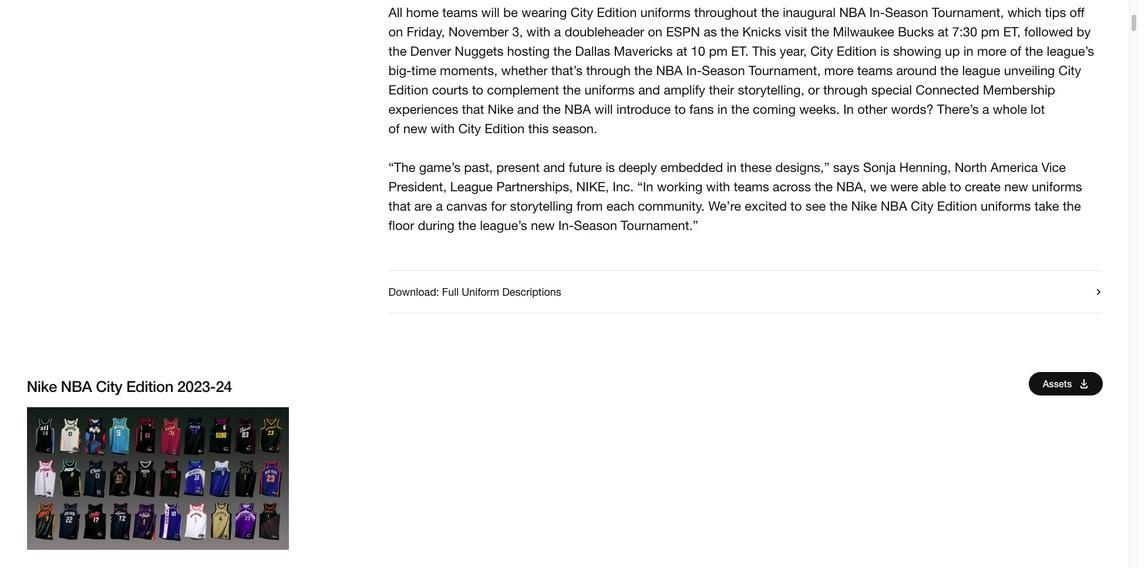Task type: locate. For each thing, give the bounding box(es) containing it.
with down wearing
[[527, 24, 551, 39]]

1 horizontal spatial at
[[938, 24, 949, 39]]

1 horizontal spatial pm
[[982, 24, 1000, 39]]

1 horizontal spatial league's
[[1047, 43, 1095, 59]]

0 vertical spatial and
[[639, 82, 661, 98]]

big-
[[389, 63, 412, 78]]

in- down 10 at top
[[687, 63, 702, 78]]

canvas
[[447, 199, 488, 214]]

0 horizontal spatial nike
[[27, 378, 57, 396]]

this
[[529, 121, 549, 136]]

we
[[871, 179, 887, 195]]

1 horizontal spatial is
[[881, 43, 890, 59]]

edition
[[597, 5, 637, 20], [837, 43, 877, 59], [389, 82, 429, 98], [485, 121, 525, 136], [938, 199, 978, 214], [126, 378, 173, 396]]

season up their
[[702, 63, 746, 78]]

tournament, up 7:30 at the right top of the page
[[932, 5, 1005, 20]]

0 vertical spatial pm
[[982, 24, 1000, 39]]

create
[[965, 179, 1001, 195]]

teams
[[443, 5, 478, 20], [858, 63, 893, 78], [734, 179, 770, 195]]

0 horizontal spatial is
[[606, 160, 615, 175]]

that inside 'all home teams will be wearing city edition uniforms throughout the inaugural nba in-season tournament, which tips off on friday, november 3, with a doubleheader on espn as the knicks visit the milwaukee bucks at 7:30 pm et, followed by the denver nuggets hosting the dallas mavericks at 10 pm et. this year, city edition is showing up in more of the league's big-time moments, whether that's through the nba in-season tournament, more teams around the league unveiling city edition courts to complement the uniforms and amplify their storytelling, or through special connected membership experiences that nike and the nba will introduce to fans in the coming weeks. in other words? there's a whole lot of new with city edition this season.'
[[462, 102, 484, 117]]

2 horizontal spatial nike
[[852, 199, 878, 214]]

the down canvas
[[458, 218, 477, 233]]

the up knicks
[[762, 5, 780, 20]]

is down milwaukee
[[881, 43, 890, 59]]

1 horizontal spatial teams
[[734, 179, 770, 195]]

1 vertical spatial nike
[[852, 199, 878, 214]]

download:
[[389, 286, 439, 299]]

game's
[[419, 160, 461, 175]]

whether
[[502, 63, 548, 78]]

sonja
[[864, 160, 896, 175]]

2 vertical spatial nike
[[27, 378, 57, 396]]

vice
[[1042, 160, 1067, 175]]

during
[[418, 218, 455, 233]]

to down amplify
[[675, 102, 686, 117]]

league's inside 'all home teams will be wearing city edition uniforms throughout the inaugural nba in-season tournament, which tips off on friday, november 3, with a doubleheader on espn as the knicks visit the milwaukee bucks at 7:30 pm et, followed by the denver nuggets hosting the dallas mavericks at 10 pm et. this year, city edition is showing up in more of the league's big-time moments, whether that's through the nba in-season tournament, more teams around the league unveiling city edition courts to complement the uniforms and amplify their storytelling, or through special connected membership experiences that nike and the nba will introduce to fans in the coming weeks. in other words? there's a whole lot of new with city edition this season.'
[[1047, 43, 1095, 59]]

at left 10 at top
[[677, 43, 688, 59]]

2 horizontal spatial in-
[[870, 5, 886, 20]]

3,
[[513, 24, 523, 39]]

more up in
[[825, 63, 854, 78]]

the up that's
[[554, 43, 572, 59]]

edition left this
[[485, 121, 525, 136]]

new down storytelling
[[531, 218, 555, 233]]

community.
[[638, 199, 705, 214]]

in-
[[870, 5, 886, 20], [687, 63, 702, 78], [559, 218, 574, 233]]

0 horizontal spatial with
[[527, 24, 551, 39]]

visit
[[785, 24, 808, 39]]

nike nba city edition 2023-24
[[27, 378, 232, 396]]

on up mavericks
[[648, 24, 663, 39]]

1 vertical spatial more
[[825, 63, 854, 78]]

1 vertical spatial tournament,
[[749, 63, 821, 78]]

7:30
[[953, 24, 978, 39]]

tournament,
[[932, 5, 1005, 20], [749, 63, 821, 78]]

0 vertical spatial through
[[587, 63, 631, 78]]

pm right 10 at top
[[709, 43, 728, 59]]

with up "we're"
[[707, 179, 731, 195]]

the right of
[[1026, 43, 1044, 59]]

a left the whole
[[983, 102, 990, 117]]

and down complement
[[518, 102, 539, 117]]

in- up milwaukee
[[870, 5, 886, 20]]

1 horizontal spatial with
[[707, 179, 731, 195]]

city inside "the game's past, present and future is deeply embedded in these designs," says sonja henning, north america vice president, league partnerships, nike, inc. "in working with teams across the nba, we were able to create new uniforms that are a canvas for storytelling from each community. we're excited to see the nike nba city edition uniforms take the floor during the league's new in-season tournament."
[[911, 199, 934, 214]]

0 vertical spatial is
[[881, 43, 890, 59]]

2 horizontal spatial teams
[[858, 63, 893, 78]]

there's
[[938, 102, 979, 117]]

see
[[806, 199, 826, 214]]

embedded
[[661, 160, 724, 175]]

doubleheader
[[565, 24, 645, 39]]

henning,
[[900, 160, 952, 175]]

will up season.
[[595, 102, 613, 117]]

that down courts
[[462, 102, 484, 117]]

deeply
[[619, 160, 657, 175]]

1 horizontal spatial will
[[595, 102, 613, 117]]

0 vertical spatial league's
[[1047, 43, 1095, 59]]

at
[[938, 24, 949, 39], [677, 43, 688, 59]]

partnerships,
[[497, 179, 573, 195]]

a right are
[[436, 199, 443, 214]]

knicks
[[743, 24, 782, 39]]

0 horizontal spatial that
[[389, 199, 411, 214]]

a down wearing
[[554, 24, 561, 39]]

2 vertical spatial teams
[[734, 179, 770, 195]]

take
[[1035, 199, 1060, 214]]

1 on from the left
[[389, 24, 403, 39]]

is up inc.
[[606, 160, 615, 175]]

throughout
[[695, 5, 758, 20]]

in left these at the top right
[[727, 160, 737, 175]]

0 horizontal spatial in-
[[559, 218, 574, 233]]

in down their
[[718, 102, 728, 117]]

1 horizontal spatial that
[[462, 102, 484, 117]]

through down the dallas
[[587, 63, 631, 78]]

unveiling
[[1005, 63, 1056, 78]]

with inside 'all home teams will be wearing city edition uniforms throughout the inaugural nba in-season tournament, which tips off on friday, november 3, with a doubleheader on espn as the knicks visit the milwaukee bucks at 7:30 pm et, followed by the denver nuggets hosting the dallas mavericks at 10 pm et. this year, city edition is showing up in more of the league's big-time moments, whether that's through the nba in-season tournament, more teams around the league unveiling city edition courts to complement the uniforms and amplify their storytelling, or through special connected membership experiences that nike and the nba will introduce to fans in the coming weeks. in other words? there's a whole lot of new with city edition this season.'
[[527, 24, 551, 39]]

2 horizontal spatial a
[[983, 102, 990, 117]]

1 horizontal spatial a
[[554, 24, 561, 39]]

lot
[[1031, 102, 1046, 117]]

pm
[[982, 24, 1000, 39], [709, 43, 728, 59]]

download: full uniform descriptions link
[[389, 271, 1103, 313]]

1 vertical spatial season
[[702, 63, 746, 78]]

edition down milwaukee
[[837, 43, 877, 59]]

at up the up
[[938, 24, 949, 39]]

will
[[482, 5, 500, 20], [595, 102, 613, 117]]

2 vertical spatial in-
[[559, 218, 574, 233]]

edition down the able
[[938, 199, 978, 214]]

more up the league
[[978, 43, 1007, 59]]

1 horizontal spatial and
[[544, 160, 565, 175]]

president,
[[389, 179, 447, 195]]

and
[[639, 82, 661, 98], [518, 102, 539, 117], [544, 160, 565, 175]]

season
[[886, 5, 929, 20], [702, 63, 746, 78], [574, 218, 618, 233]]

1 vertical spatial is
[[606, 160, 615, 175]]

0 vertical spatial at
[[938, 24, 949, 39]]

0 horizontal spatial on
[[389, 24, 403, 39]]

0 vertical spatial nike
[[488, 102, 514, 117]]

0 vertical spatial that
[[462, 102, 484, 117]]

wearing
[[522, 5, 567, 20]]

0 horizontal spatial teams
[[443, 5, 478, 20]]

0 horizontal spatial pm
[[709, 43, 728, 59]]

uniform
[[462, 286, 500, 299]]

2 horizontal spatial and
[[639, 82, 661, 98]]

to
[[472, 82, 484, 98], [675, 102, 686, 117], [950, 179, 962, 195], [791, 199, 802, 214]]

and up introduce
[[639, 82, 661, 98]]

that up floor
[[389, 199, 411, 214]]

in right the up
[[964, 43, 974, 59]]

membership
[[984, 82, 1056, 98]]

teams inside "the game's past, present and future is deeply embedded in these designs," says sonja henning, north america vice president, league partnerships, nike, inc. "in working with teams across the nba, we were able to create new uniforms that are a canvas for storytelling from each community. we're excited to see the nike nba city edition uniforms take the floor during the league's new in-season tournament."
[[734, 179, 770, 195]]

working
[[657, 179, 703, 195]]

1 vertical spatial new
[[531, 218, 555, 233]]

teams up special
[[858, 63, 893, 78]]

words?
[[892, 102, 934, 117]]

1 vertical spatial league's
[[480, 218, 528, 233]]

edition inside "the game's past, present and future is deeply embedded in these designs," says sonja henning, north america vice president, league partnerships, nike, inc. "in working with teams across the nba, we were able to create new uniforms that are a canvas for storytelling from each community. we're excited to see the nike nba city edition uniforms take the floor during the league's new in-season tournament."
[[938, 199, 978, 214]]

2 vertical spatial a
[[436, 199, 443, 214]]

season up "bucks"
[[886, 5, 929, 20]]

dallas
[[575, 43, 611, 59]]

1 vertical spatial with
[[707, 179, 731, 195]]

tournament, up storytelling, or
[[749, 63, 821, 78]]

0 horizontal spatial a
[[436, 199, 443, 214]]

nike inside 'all home teams will be wearing city edition uniforms throughout the inaugural nba in-season tournament, which tips off on friday, november 3, with a doubleheader on espn as the knicks visit the milwaukee bucks at 7:30 pm et, followed by the denver nuggets hosting the dallas mavericks at 10 pm et. this year, city edition is showing up in more of the league's big-time moments, whether that's through the nba in-season tournament, more teams around the league unveiling city edition courts to complement the uniforms and amplify their storytelling, or through special connected membership experiences that nike and the nba will introduce to fans in the coming weeks. in other words? there's a whole lot of new with city edition this season.'
[[488, 102, 514, 117]]

through up in
[[824, 82, 868, 98]]

2 vertical spatial season
[[574, 218, 618, 233]]

1 horizontal spatial in-
[[687, 63, 702, 78]]

up
[[946, 43, 961, 59]]

1 vertical spatial and
[[518, 102, 539, 117]]

uniforms up 'espn' on the right
[[641, 5, 691, 20]]

0 vertical spatial a
[[554, 24, 561, 39]]

edition down the big-
[[389, 82, 429, 98]]

in
[[844, 102, 854, 117]]

with
[[527, 24, 551, 39], [707, 179, 731, 195]]

1 vertical spatial a
[[983, 102, 990, 117]]

league's down by
[[1047, 43, 1095, 59]]

season down from
[[574, 218, 618, 233]]

1 horizontal spatial nike
[[488, 102, 514, 117]]

descriptions
[[503, 286, 562, 299]]

0 vertical spatial new
[[1005, 179, 1029, 195]]

0 vertical spatial tournament,
[[932, 5, 1005, 20]]

1 vertical spatial will
[[595, 102, 613, 117]]

pm left et,
[[982, 24, 1000, 39]]

and up partnerships, at top
[[544, 160, 565, 175]]

0 vertical spatial in-
[[870, 5, 886, 20]]

teams down these at the top right
[[734, 179, 770, 195]]

on
[[389, 24, 403, 39], [648, 24, 663, 39]]

2 vertical spatial and
[[544, 160, 565, 175]]

city
[[571, 5, 594, 20], [811, 43, 834, 59], [1059, 63, 1082, 78], [459, 121, 481, 136], [911, 199, 934, 214], [96, 378, 122, 396]]

1 vertical spatial that
[[389, 199, 411, 214]]

in- down storytelling
[[559, 218, 574, 233]]

uniforms down vice
[[1033, 179, 1083, 195]]

2 vertical spatial in
[[727, 160, 737, 175]]

will left be on the left
[[482, 5, 500, 20]]

teams up november
[[443, 5, 478, 20]]

1 vertical spatial at
[[677, 43, 688, 59]]

0 horizontal spatial through
[[587, 63, 631, 78]]

0 vertical spatial more
[[978, 43, 1007, 59]]

0 horizontal spatial will
[[482, 5, 500, 20]]

2 horizontal spatial season
[[886, 5, 929, 20]]

the down the inaugural
[[812, 24, 830, 39]]

0 vertical spatial with
[[527, 24, 551, 39]]

nike
[[488, 102, 514, 117], [852, 199, 878, 214], [27, 378, 57, 396]]

the right "take"
[[1063, 199, 1082, 214]]

0 horizontal spatial league's
[[480, 218, 528, 233]]

through
[[587, 63, 631, 78], [824, 82, 868, 98]]

in inside "the game's past, present and future is deeply embedded in these designs," says sonja henning, north america vice president, league partnerships, nike, inc. "in working with teams across the nba, we were able to create new uniforms that are a canvas for storytelling from each community. we're excited to see the nike nba city edition uniforms take the floor during the league's new in-season tournament."
[[727, 160, 737, 175]]

on down all
[[389, 24, 403, 39]]

tournament."
[[621, 218, 699, 233]]

home
[[406, 5, 439, 20]]

1 horizontal spatial on
[[648, 24, 663, 39]]

coming
[[753, 102, 796, 117]]

league
[[450, 179, 493, 195]]

that
[[462, 102, 484, 117], [389, 199, 411, 214]]

in
[[964, 43, 974, 59], [718, 102, 728, 117], [727, 160, 737, 175]]

hosting
[[507, 43, 550, 59]]

1 horizontal spatial through
[[824, 82, 868, 98]]

is
[[881, 43, 890, 59], [606, 160, 615, 175]]

1 horizontal spatial new
[[1005, 179, 1029, 195]]

0 horizontal spatial at
[[677, 43, 688, 59]]

0 horizontal spatial season
[[574, 218, 618, 233]]

more
[[978, 43, 1007, 59], [825, 63, 854, 78]]

0 vertical spatial will
[[482, 5, 500, 20]]

league's down for
[[480, 218, 528, 233]]

a
[[554, 24, 561, 39], [983, 102, 990, 117], [436, 199, 443, 214]]

new down the america
[[1005, 179, 1029, 195]]

each
[[607, 199, 635, 214]]



Task type: describe. For each thing, give the bounding box(es) containing it.
designs,"
[[776, 160, 830, 175]]

edition up doubleheader
[[597, 5, 637, 20]]

edition left 2023-
[[126, 378, 173, 396]]

storytelling, or
[[738, 82, 820, 98]]

inc.
[[613, 179, 634, 195]]

2 on from the left
[[648, 24, 663, 39]]

et,
[[1004, 24, 1021, 39]]

off
[[1070, 5, 1085, 20]]

uniforms down create
[[981, 199, 1032, 214]]

excited
[[745, 199, 787, 214]]

that inside "the game's past, present and future is deeply embedded in these designs," says sonja henning, north america vice president, league partnerships, nike, inc. "in working with teams across the nba, we were able to create new uniforms that are a canvas for storytelling from each community. we're excited to see the nike nba city edition uniforms take the floor during the league's new in-season tournament."
[[389, 199, 411, 214]]

0 horizontal spatial more
[[825, 63, 854, 78]]

1 vertical spatial pm
[[709, 43, 728, 59]]

which
[[1008, 5, 1042, 20]]

are
[[415, 199, 433, 214]]

friday,
[[407, 24, 445, 39]]

amplify
[[664, 82, 706, 98]]

says
[[834, 160, 860, 175]]

the down their
[[732, 102, 750, 117]]

milwaukee
[[833, 24, 895, 39]]

moments,
[[440, 63, 498, 78]]

were
[[891, 179, 919, 195]]

in- inside "the game's past, present and future is deeply embedded in these designs," says sonja henning, north america vice president, league partnerships, nike, inc. "in working with teams across the nba, we were able to create new uniforms that are a canvas for storytelling from each community. we're excited to see the nike nba city edition uniforms take the floor during the league's new in-season tournament."
[[559, 218, 574, 233]]

and inside "the game's past, present and future is deeply embedded in these designs," says sonja henning, north america vice president, league partnerships, nike, inc. "in working with teams across the nba, we were able to create new uniforms that are a canvas for storytelling from each community. we're excited to see the nike nba city edition uniforms take the floor during the league's new in-season tournament."
[[544, 160, 565, 175]]

complement
[[487, 82, 559, 98]]

1 vertical spatial in-
[[687, 63, 702, 78]]

storytelling
[[510, 199, 573, 214]]

to left see
[[791, 199, 802, 214]]

bucks
[[898, 24, 935, 39]]

across
[[773, 179, 812, 195]]

espn
[[666, 24, 700, 39]]

0 vertical spatial season
[[886, 5, 929, 20]]

north
[[955, 160, 988, 175]]

courts
[[432, 82, 469, 98]]

by
[[1077, 24, 1092, 39]]

introduce
[[617, 102, 671, 117]]

weeks.
[[800, 102, 840, 117]]

other
[[858, 102, 888, 117]]

24
[[216, 378, 232, 396]]

season inside "the game's past, present and future is deeply embedded in these designs," says sonja henning, north america vice president, league partnerships, nike, inc. "in working with teams across the nba, we were able to create new uniforms that are a canvas for storytelling from each community. we're excited to see the nike nba city edition uniforms take the floor during the league's new in-season tournament."
[[574, 218, 618, 233]]

nba inside "the game's past, present and future is deeply embedded in these designs," says sonja henning, north america vice president, league partnerships, nike, inc. "in working with teams across the nba, we were able to create new uniforms that are a canvas for storytelling from each community. we're excited to see the nike nba city edition uniforms take the floor during the league's new in-season tournament."
[[881, 199, 908, 214]]

mavericks
[[614, 43, 673, 59]]

as
[[704, 24, 717, 39]]

whole
[[994, 102, 1028, 117]]

able
[[922, 179, 947, 195]]

1 horizontal spatial tournament,
[[932, 5, 1005, 20]]

0 vertical spatial in
[[964, 43, 974, 59]]

1 horizontal spatial season
[[702, 63, 746, 78]]

america
[[991, 160, 1039, 175]]

the up see
[[815, 179, 833, 195]]

full
[[442, 286, 459, 299]]

of new with
[[389, 121, 455, 136]]

0 horizontal spatial and
[[518, 102, 539, 117]]

we're
[[709, 199, 742, 214]]

their
[[709, 82, 735, 98]]

uniforms up introduce
[[585, 82, 635, 98]]

floor
[[389, 218, 415, 233]]

1 vertical spatial in
[[718, 102, 728, 117]]

future
[[569, 160, 602, 175]]

0 horizontal spatial new
[[531, 218, 555, 233]]

november
[[449, 24, 509, 39]]

year,
[[780, 43, 807, 59]]

is inside "the game's past, present and future is deeply embedded in these designs," says sonja henning, north america vice president, league partnerships, nike, inc. "in working with teams across the nba, we were able to create new uniforms that are a canvas for storytelling from each community. we're excited to see the nike nba city edition uniforms take the floor during the league's new in-season tournament."
[[606, 160, 615, 175]]

connected
[[916, 82, 980, 98]]

0 vertical spatial teams
[[443, 5, 478, 20]]

download: full uniform descriptions
[[389, 286, 562, 299]]

the right the as
[[721, 24, 739, 39]]

inaugural
[[783, 5, 836, 20]]

all
[[389, 5, 403, 20]]

nba,
[[837, 179, 867, 195]]

present
[[497, 160, 540, 175]]

1 vertical spatial through
[[824, 82, 868, 98]]

"in
[[638, 179, 654, 195]]

experiences
[[389, 102, 459, 117]]

fans
[[690, 102, 714, 117]]

"the game's past, present and future is deeply embedded in these designs," says sonja henning, north america vice president, league partnerships, nike, inc. "in working with teams across the nba, we were able to create new uniforms that are a canvas for storytelling from each community. we're excited to see the nike nba city edition uniforms take the floor during the league's new in-season tournament."
[[389, 160, 1083, 233]]

nuggets
[[455, 43, 504, 59]]

around
[[897, 63, 937, 78]]

the down that's
[[563, 82, 581, 98]]

2023-
[[177, 378, 216, 396]]

the up connected
[[941, 63, 959, 78]]

from
[[577, 199, 603, 214]]

nike inside "the game's past, present and future is deeply embedded in these designs," says sonja henning, north america vice president, league partnerships, nike, inc. "in working with teams across the nba, we were able to create new uniforms that are a canvas for storytelling from each community. we're excited to see the nike nba city edition uniforms take the floor during the league's new in-season tournament."
[[852, 199, 878, 214]]

past,
[[464, 160, 493, 175]]

is inside 'all home teams will be wearing city edition uniforms throughout the inaugural nba in-season tournament, which tips off on friday, november 3, with a doubleheader on espn as the knicks visit the milwaukee bucks at 7:30 pm et, followed by the denver nuggets hosting the dallas mavericks at 10 pm et. this year, city edition is showing up in more of the league's big-time moments, whether that's through the nba in-season tournament, more teams around the league unveiling city edition courts to complement the uniforms and amplify their storytelling, or through special connected membership experiences that nike and the nba will introduce to fans in the coming weeks. in other words? there's a whole lot of new with city edition this season.'
[[881, 43, 890, 59]]

league's inside "the game's past, present and future is deeply embedded in these designs," says sonja henning, north america vice president, league partnerships, nike, inc. "in working with teams across the nba, we were able to create new uniforms that are a canvas for storytelling from each community. we're excited to see the nike nba city edition uniforms take the floor during the league's new in-season tournament."
[[480, 218, 528, 233]]

to down the moments,
[[472, 82, 484, 98]]

tips
[[1046, 5, 1067, 20]]

that's
[[552, 63, 583, 78]]

nike,
[[577, 179, 609, 195]]

all home teams will be wearing city edition uniforms throughout the inaugural nba in-season tournament, which tips off on friday, november 3, with a doubleheader on espn as the knicks visit the milwaukee bucks at 7:30 pm et, followed by the denver nuggets hosting the dallas mavericks at 10 pm et. this year, city edition is showing up in more of the league's big-time moments, whether that's through the nba in-season tournament, more teams around the league unveiling city edition courts to complement the uniforms and amplify their storytelling, or through special connected membership experiences that nike and the nba will introduce to fans in the coming weeks. in other words? there's a whole lot of new with city edition this season.
[[389, 5, 1095, 136]]

the up this
[[543, 102, 561, 117]]

with inside "the game's past, present and future is deeply embedded in these designs," says sonja henning, north america vice president, league partnerships, nike, inc. "in working with teams across the nba, we were able to create new uniforms that are a canvas for storytelling from each community. we're excited to see the nike nba city edition uniforms take the floor during the league's new in-season tournament."
[[707, 179, 731, 195]]

of
[[1011, 43, 1022, 59]]

be
[[504, 5, 518, 20]]

league
[[963, 63, 1001, 78]]

the up the big-
[[389, 43, 407, 59]]

for
[[491, 199, 507, 214]]

special
[[872, 82, 913, 98]]

1 vertical spatial teams
[[858, 63, 893, 78]]

season.
[[553, 121, 598, 136]]

time
[[412, 63, 437, 78]]

1 horizontal spatial more
[[978, 43, 1007, 59]]

the down mavericks
[[635, 63, 653, 78]]

10
[[691, 43, 706, 59]]

to right the able
[[950, 179, 962, 195]]

assets
[[1043, 379, 1073, 390]]

0 horizontal spatial tournament,
[[749, 63, 821, 78]]

the right see
[[830, 199, 848, 214]]

a inside "the game's past, present and future is deeply embedded in these designs," says sonja henning, north america vice president, league partnerships, nike, inc. "in working with teams across the nba, we were able to create new uniforms that are a canvas for storytelling from each community. we're excited to see the nike nba city edition uniforms take the floor during the league's new in-season tournament."
[[436, 199, 443, 214]]



Task type: vqa. For each thing, say whether or not it's contained in the screenshot.
'Nike Refurbished'
no



